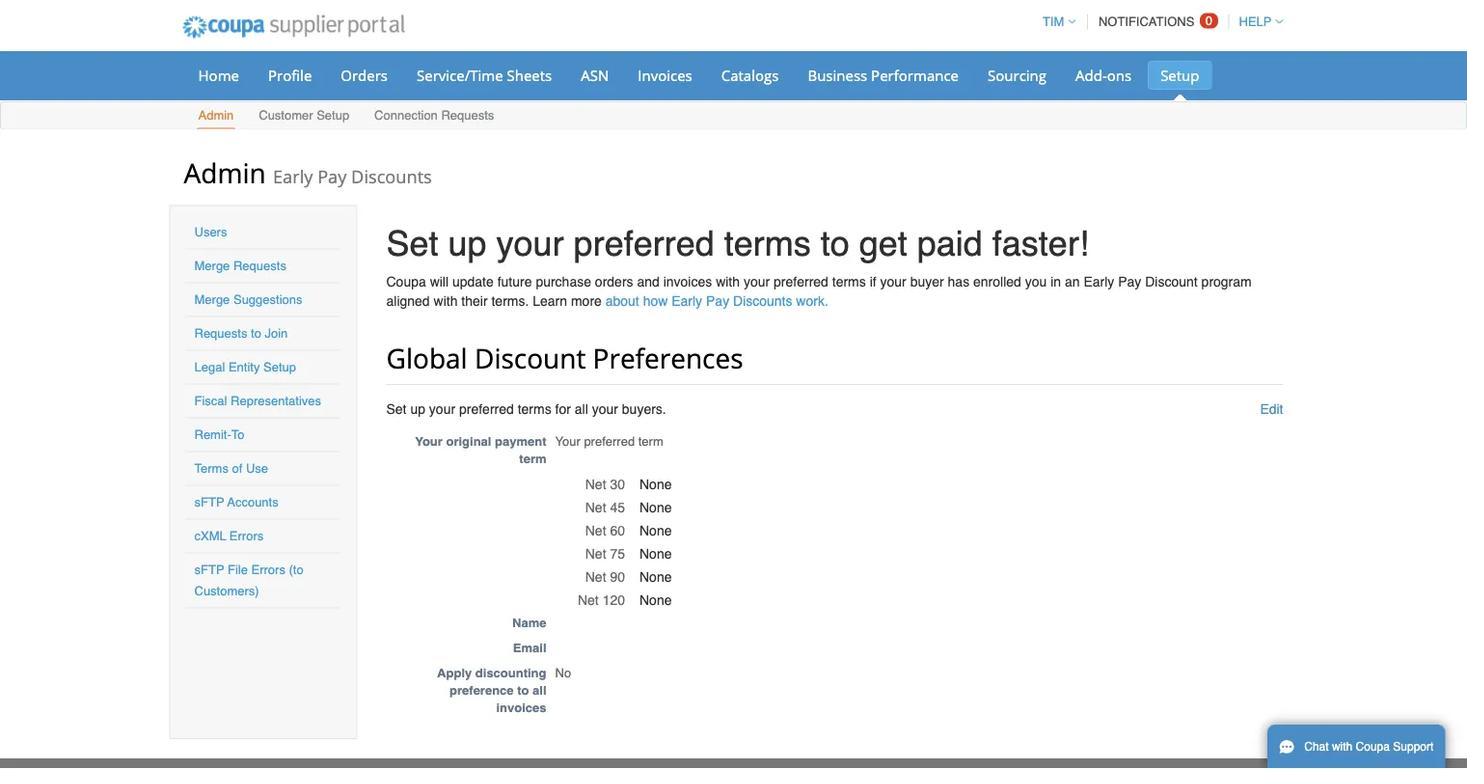 Task type: vqa. For each thing, say whether or not it's contained in the screenshot.
button
no



Task type: describe. For each thing, give the bounding box(es) containing it.
net 30
[[585, 477, 625, 492]]

0 vertical spatial all
[[575, 401, 588, 417]]

cxml errors
[[194, 529, 264, 543]]

paid
[[917, 223, 983, 263]]

catalogs
[[721, 65, 779, 85]]

admin early pay discounts
[[184, 154, 432, 191]]

set for set up your preferred terms for all your buyers.
[[386, 401, 407, 417]]

merge requests link
[[194, 259, 286, 273]]

their
[[462, 293, 488, 309]]

net for net 75
[[585, 546, 606, 562]]

none for net 30
[[640, 477, 672, 492]]

your right if
[[880, 274, 907, 290]]

learn
[[533, 293, 567, 309]]

0 horizontal spatial term
[[519, 451, 547, 466]]

1 vertical spatial discounts
[[733, 293, 793, 309]]

requests to join
[[194, 326, 288, 341]]

tim
[[1043, 14, 1065, 29]]

join
[[265, 326, 288, 341]]

remit-to
[[194, 427, 245, 442]]

your up 'original'
[[429, 401, 456, 417]]

0 vertical spatial with
[[716, 274, 740, 290]]

more
[[571, 293, 602, 309]]

set for set up  your preferred terms to get paid faster!
[[386, 223, 439, 263]]

for
[[555, 401, 571, 417]]

errors inside sftp file errors (to customers)
[[251, 563, 285, 577]]

120
[[603, 593, 625, 608]]

legal entity setup link
[[194, 360, 296, 374]]

no
[[555, 665, 571, 680]]

home
[[198, 65, 239, 85]]

net 120
[[578, 593, 625, 608]]

and
[[637, 274, 660, 290]]

chat with coupa support
[[1305, 740, 1434, 754]]

45
[[610, 500, 625, 515]]

set up your preferred terms for all your buyers.
[[386, 401, 666, 417]]

net for net 30
[[585, 477, 606, 492]]

entity
[[229, 360, 260, 374]]

you
[[1025, 274, 1047, 290]]

your up future
[[497, 223, 564, 263]]

fiscal
[[194, 394, 227, 408]]

pay inside coupa will update future purchase orders and invoices with your preferred terms if your buyer has enrolled you in an early pay discount program aligned with their terms. learn more
[[1119, 274, 1142, 290]]

if
[[870, 274, 877, 290]]

merge for merge suggestions
[[194, 292, 230, 307]]

0 horizontal spatial to
[[251, 326, 261, 341]]

profile
[[268, 65, 312, 85]]

business
[[808, 65, 868, 85]]

terms inside coupa will update future purchase orders and invoices with your preferred terms if your buyer has enrolled you in an early pay discount program aligned with their terms. learn more
[[832, 274, 866, 290]]

net 45
[[585, 500, 625, 515]]

connection
[[374, 108, 438, 123]]

2 horizontal spatial to
[[821, 223, 850, 263]]

sftp for sftp file errors (to customers)
[[194, 563, 224, 577]]

representatives
[[231, 394, 321, 408]]

tim link
[[1034, 14, 1076, 29]]

90
[[610, 569, 625, 585]]

sftp accounts link
[[194, 495, 279, 509]]

add-ons
[[1076, 65, 1132, 85]]

2 vertical spatial setup
[[263, 360, 296, 374]]

add-
[[1076, 65, 1107, 85]]

net 90
[[585, 569, 625, 585]]

75
[[610, 546, 625, 562]]

2 horizontal spatial setup
[[1161, 65, 1200, 85]]

requests for merge requests
[[233, 259, 286, 273]]

file
[[228, 563, 248, 577]]

purchase
[[536, 274, 591, 290]]

invoices link
[[625, 61, 705, 90]]

in
[[1051, 274, 1061, 290]]

customer setup
[[259, 108, 349, 123]]

payment
[[495, 434, 547, 448]]

about how early pay discounts work.
[[606, 293, 829, 309]]

has
[[948, 274, 970, 290]]

program
[[1202, 274, 1252, 290]]

update
[[452, 274, 494, 290]]

none for net 120
[[640, 593, 672, 608]]

to inside apply discounting preference to all invoices no
[[517, 683, 529, 697]]

admin link
[[197, 104, 235, 129]]

invoices inside apply discounting preference to all invoices no
[[496, 700, 547, 715]]

coupa inside coupa will update future purchase orders and invoices with your preferred terms if your buyer has enrolled you in an early pay discount program aligned with their terms. learn more
[[386, 274, 426, 290]]

notifications 0
[[1099, 14, 1213, 29]]

get
[[859, 223, 908, 263]]

30
[[610, 477, 625, 492]]

users
[[194, 225, 227, 239]]

connection requests
[[374, 108, 494, 123]]

terms
[[194, 461, 229, 476]]

sftp file errors (to customers)
[[194, 563, 304, 598]]

terms for paid
[[724, 223, 811, 263]]

preferred inside your original payment term your preferred term
[[584, 434, 635, 448]]

connection requests link
[[373, 104, 495, 129]]

coupa will update future purchase orders and invoices with your preferred terms if your buyer has enrolled you in an early pay discount program aligned with their terms. learn more
[[386, 274, 1252, 309]]

buyers.
[[622, 401, 666, 417]]

net for net 60
[[585, 523, 606, 538]]

none for net 45
[[640, 500, 672, 515]]

asn
[[581, 65, 609, 85]]

name
[[512, 615, 547, 630]]

an
[[1065, 274, 1080, 290]]

0 vertical spatial errors
[[230, 529, 264, 543]]

1 your from the left
[[415, 434, 443, 448]]

your left buyers.
[[592, 401, 618, 417]]

remit-to link
[[194, 427, 245, 442]]

sftp for sftp accounts
[[194, 495, 224, 509]]

orders link
[[328, 61, 400, 90]]

net for net 45
[[585, 500, 606, 515]]

remit-
[[194, 427, 231, 442]]

net 75
[[585, 546, 625, 562]]

add-ons link
[[1063, 61, 1144, 90]]

about how early pay discounts work. link
[[606, 293, 829, 309]]

about
[[606, 293, 639, 309]]

2 vertical spatial early
[[672, 293, 703, 309]]



Task type: locate. For each thing, give the bounding box(es) containing it.
0 vertical spatial setup
[[1161, 65, 1200, 85]]

future
[[498, 274, 532, 290]]

invoices down the discounting
[[496, 700, 547, 715]]

(to
[[289, 563, 304, 577]]

sftp up customers)
[[194, 563, 224, 577]]

2 horizontal spatial early
[[1084, 274, 1115, 290]]

requests down service/time
[[441, 108, 494, 123]]

1 horizontal spatial discount
[[1146, 274, 1198, 290]]

up down the global on the left of the page
[[410, 401, 425, 417]]

merge for merge requests
[[194, 259, 230, 273]]

1 vertical spatial setup
[[317, 108, 349, 123]]

merge down the users
[[194, 259, 230, 273]]

cxml
[[194, 529, 226, 543]]

set down the global on the left of the page
[[386, 401, 407, 417]]

invoices up about how early pay discounts work.
[[664, 274, 712, 290]]

terms of use link
[[194, 461, 268, 476]]

1 vertical spatial set
[[386, 401, 407, 417]]

errors down "accounts"
[[230, 529, 264, 543]]

chat
[[1305, 740, 1329, 754]]

suggestions
[[233, 292, 303, 307]]

0 vertical spatial admin
[[198, 108, 234, 123]]

1 none from the top
[[640, 477, 672, 492]]

0 horizontal spatial terms
[[518, 401, 552, 417]]

customer
[[259, 108, 313, 123]]

edit link
[[1260, 400, 1284, 419]]

terms of use
[[194, 461, 268, 476]]

asn link
[[569, 61, 622, 90]]

fiscal representatives link
[[194, 394, 321, 408]]

all inside apply discounting preference to all invoices no
[[533, 683, 547, 697]]

none right "30"
[[640, 477, 672, 492]]

to
[[821, 223, 850, 263], [251, 326, 261, 341], [517, 683, 529, 697]]

1 vertical spatial with
[[434, 293, 458, 309]]

net for net 120
[[578, 593, 599, 608]]

discount inside coupa will update future purchase orders and invoices with your preferred terms if your buyer has enrolled you in an early pay discount program aligned with their terms. learn more
[[1146, 274, 1198, 290]]

requests up suggestions
[[233, 259, 286, 273]]

term down buyers.
[[638, 434, 664, 448]]

admin for admin early pay discounts
[[184, 154, 266, 191]]

discount up set up your preferred terms for all your buyers.
[[475, 340, 586, 376]]

pay right an
[[1119, 274, 1142, 290]]

your down set up  your preferred terms to get paid faster!
[[744, 274, 770, 290]]

sftp up cxml
[[194, 495, 224, 509]]

merge down merge requests link
[[194, 292, 230, 307]]

1 horizontal spatial discounts
[[733, 293, 793, 309]]

discounts left work. at the right top
[[733, 293, 793, 309]]

preferred up work. at the right top
[[774, 274, 829, 290]]

1 vertical spatial term
[[519, 451, 547, 466]]

1 sftp from the top
[[194, 495, 224, 509]]

with up about how early pay discounts work.
[[716, 274, 740, 290]]

global
[[386, 340, 468, 376]]

0 horizontal spatial discount
[[475, 340, 586, 376]]

preferred
[[574, 223, 715, 263], [774, 274, 829, 290], [459, 401, 514, 417], [584, 434, 635, 448]]

1 merge from the top
[[194, 259, 230, 273]]

1 vertical spatial discount
[[475, 340, 586, 376]]

pay down set up  your preferred terms to get paid faster!
[[706, 293, 730, 309]]

2 none from the top
[[640, 500, 672, 515]]

home link
[[186, 61, 252, 90]]

early inside coupa will update future purchase orders and invoices with your preferred terms if your buyer has enrolled you in an early pay discount program aligned with their terms. learn more
[[1084, 274, 1115, 290]]

none right 45
[[640, 500, 672, 515]]

1 set from the top
[[386, 223, 439, 263]]

0 vertical spatial up
[[448, 223, 487, 263]]

0 vertical spatial terms
[[724, 223, 811, 263]]

setup down join
[[263, 360, 296, 374]]

2 merge from the top
[[194, 292, 230, 307]]

0 horizontal spatial setup
[[263, 360, 296, 374]]

service/time sheets
[[417, 65, 552, 85]]

chat with coupa support button
[[1268, 725, 1446, 769]]

aligned
[[386, 293, 430, 309]]

terms left for
[[518, 401, 552, 417]]

merge suggestions link
[[194, 292, 303, 307]]

terms left if
[[832, 274, 866, 290]]

none right 60
[[640, 523, 672, 538]]

terms up coupa will update future purchase orders and invoices with your preferred terms if your buyer has enrolled you in an early pay discount program aligned with their terms. learn more
[[724, 223, 811, 263]]

2 horizontal spatial terms
[[832, 274, 866, 290]]

coupa supplier portal image
[[169, 3, 418, 51]]

to left get
[[821, 223, 850, 263]]

0 vertical spatial early
[[273, 164, 313, 188]]

set up "will"
[[386, 223, 439, 263]]

apply discounting preference to all invoices no
[[437, 665, 571, 715]]

early down the customer setup link
[[273, 164, 313, 188]]

up for set up your preferred terms for all your buyers.
[[410, 401, 425, 417]]

0
[[1206, 14, 1213, 28]]

0 vertical spatial coupa
[[386, 274, 426, 290]]

0 vertical spatial invoices
[[664, 274, 712, 290]]

net left 45
[[585, 500, 606, 515]]

setup down notifications 0 in the top right of the page
[[1161, 65, 1200, 85]]

net 60
[[585, 523, 625, 538]]

to left join
[[251, 326, 261, 341]]

0 horizontal spatial coupa
[[386, 274, 426, 290]]

6 none from the top
[[640, 593, 672, 608]]

pay down the customer setup link
[[318, 164, 347, 188]]

1 horizontal spatial setup
[[317, 108, 349, 123]]

enrolled
[[974, 274, 1022, 290]]

1 horizontal spatial coupa
[[1356, 740, 1390, 754]]

net
[[585, 477, 606, 492], [585, 500, 606, 515], [585, 523, 606, 538], [585, 546, 606, 562], [585, 569, 606, 585], [578, 593, 599, 608]]

terms for your
[[518, 401, 552, 417]]

2 sftp from the top
[[194, 563, 224, 577]]

sourcing
[[988, 65, 1047, 85]]

0 vertical spatial term
[[638, 434, 664, 448]]

0 horizontal spatial your
[[415, 434, 443, 448]]

preferred inside coupa will update future purchase orders and invoices with your preferred terms if your buyer has enrolled you in an early pay discount program aligned with their terms. learn more
[[774, 274, 829, 290]]

set
[[386, 223, 439, 263], [386, 401, 407, 417]]

coupa up 'aligned'
[[386, 274, 426, 290]]

terms
[[724, 223, 811, 263], [832, 274, 866, 290], [518, 401, 552, 417]]

terms.
[[492, 293, 529, 309]]

0 vertical spatial sftp
[[194, 495, 224, 509]]

sftp
[[194, 495, 224, 509], [194, 563, 224, 577]]

coupa left support
[[1356, 740, 1390, 754]]

up up update
[[448, 223, 487, 263]]

requests up legal
[[194, 326, 247, 341]]

1 vertical spatial terms
[[832, 274, 866, 290]]

2 horizontal spatial pay
[[1119, 274, 1142, 290]]

0 horizontal spatial early
[[273, 164, 313, 188]]

net left 120
[[578, 593, 599, 608]]

net left 75
[[585, 546, 606, 562]]

net left "30"
[[585, 477, 606, 492]]

2 your from the left
[[555, 434, 581, 448]]

legal
[[194, 360, 225, 374]]

your down for
[[555, 434, 581, 448]]

discounting
[[476, 665, 547, 680]]

catalogs link
[[709, 61, 792, 90]]

0 horizontal spatial with
[[434, 293, 458, 309]]

1 vertical spatial admin
[[184, 154, 266, 191]]

users link
[[194, 225, 227, 239]]

with down "will"
[[434, 293, 458, 309]]

errors left (to
[[251, 563, 285, 577]]

1 horizontal spatial invoices
[[664, 274, 712, 290]]

orders
[[341, 65, 388, 85]]

email
[[513, 640, 547, 655]]

all down the discounting
[[533, 683, 547, 697]]

early right how
[[672, 293, 703, 309]]

preference
[[450, 683, 514, 697]]

preferred up net 30
[[584, 434, 635, 448]]

with right chat
[[1332, 740, 1353, 754]]

notifications
[[1099, 14, 1195, 29]]

0 horizontal spatial invoices
[[496, 700, 547, 715]]

term
[[638, 434, 664, 448], [519, 451, 547, 466]]

1 vertical spatial all
[[533, 683, 547, 697]]

admin down 'admin' link at the left
[[184, 154, 266, 191]]

0 vertical spatial merge
[[194, 259, 230, 273]]

admin for admin
[[198, 108, 234, 123]]

1 horizontal spatial term
[[638, 434, 664, 448]]

2 vertical spatial requests
[[194, 326, 247, 341]]

your left 'original'
[[415, 434, 443, 448]]

2 vertical spatial with
[[1332, 740, 1353, 754]]

discounts inside admin early pay discounts
[[351, 164, 432, 188]]

navigation containing notifications 0
[[1034, 3, 1284, 41]]

with inside button
[[1332, 740, 1353, 754]]

none right 120
[[640, 593, 672, 608]]

use
[[246, 461, 268, 476]]

coupa inside button
[[1356, 740, 1390, 754]]

business performance link
[[795, 61, 972, 90]]

early inside admin early pay discounts
[[273, 164, 313, 188]]

1 vertical spatial coupa
[[1356, 740, 1390, 754]]

will
[[430, 274, 449, 290]]

setup
[[1161, 65, 1200, 85], [317, 108, 349, 123], [263, 360, 296, 374]]

net left 60
[[585, 523, 606, 538]]

net left 90
[[585, 569, 606, 585]]

service/time sheets link
[[404, 61, 565, 90]]

discount left program
[[1146, 274, 1198, 290]]

preferences
[[593, 340, 743, 376]]

1 horizontal spatial pay
[[706, 293, 730, 309]]

1 horizontal spatial early
[[672, 293, 703, 309]]

2 set from the top
[[386, 401, 407, 417]]

setup right customer
[[317, 108, 349, 123]]

sftp accounts
[[194, 495, 279, 509]]

0 vertical spatial discounts
[[351, 164, 432, 188]]

0 vertical spatial discount
[[1146, 274, 1198, 290]]

none right 75
[[640, 546, 672, 562]]

1 horizontal spatial with
[[716, 274, 740, 290]]

1 vertical spatial requests
[[233, 259, 286, 273]]

1 vertical spatial to
[[251, 326, 261, 341]]

1 vertical spatial errors
[[251, 563, 285, 577]]

0 vertical spatial to
[[821, 223, 850, 263]]

performance
[[871, 65, 959, 85]]

sftp inside sftp file errors (to customers)
[[194, 563, 224, 577]]

net for net 90
[[585, 569, 606, 585]]

fiscal representatives
[[194, 394, 321, 408]]

2 vertical spatial to
[[517, 683, 529, 697]]

legal entity setup
[[194, 360, 296, 374]]

of
[[232, 461, 243, 476]]

none for net 60
[[640, 523, 672, 538]]

none for net 90
[[640, 569, 672, 585]]

early right an
[[1084, 274, 1115, 290]]

all right for
[[575, 401, 588, 417]]

sourcing link
[[976, 61, 1059, 90]]

none right 90
[[640, 569, 672, 585]]

how
[[643, 293, 668, 309]]

0 vertical spatial pay
[[318, 164, 347, 188]]

2 horizontal spatial with
[[1332, 740, 1353, 754]]

sheets
[[507, 65, 552, 85]]

admin down 'home' link
[[198, 108, 234, 123]]

original
[[446, 434, 492, 448]]

business performance
[[808, 65, 959, 85]]

invoices
[[664, 274, 712, 290], [496, 700, 547, 715]]

requests for connection requests
[[441, 108, 494, 123]]

up
[[448, 223, 487, 263], [410, 401, 425, 417]]

pay inside admin early pay discounts
[[318, 164, 347, 188]]

0 horizontal spatial up
[[410, 401, 425, 417]]

5 none from the top
[[640, 569, 672, 585]]

your original payment term your preferred term
[[415, 434, 664, 466]]

term down "payment"
[[519, 451, 547, 466]]

preferred up 'original'
[[459, 401, 514, 417]]

invoices inside coupa will update future purchase orders and invoices with your preferred terms if your buyer has enrolled you in an early pay discount program aligned with their terms. learn more
[[664, 274, 712, 290]]

help
[[1239, 14, 1272, 29]]

3 none from the top
[[640, 523, 672, 538]]

1 vertical spatial sftp
[[194, 563, 224, 577]]

2 vertical spatial pay
[[706, 293, 730, 309]]

1 vertical spatial invoices
[[496, 700, 547, 715]]

4 none from the top
[[640, 546, 672, 562]]

1 horizontal spatial terms
[[724, 223, 811, 263]]

1 horizontal spatial up
[[448, 223, 487, 263]]

none for net 75
[[640, 546, 672, 562]]

1 vertical spatial up
[[410, 401, 425, 417]]

2 vertical spatial terms
[[518, 401, 552, 417]]

to down the discounting
[[517, 683, 529, 697]]

1 vertical spatial pay
[[1119, 274, 1142, 290]]

1 horizontal spatial to
[[517, 683, 529, 697]]

0 horizontal spatial discounts
[[351, 164, 432, 188]]

up for set up  your preferred terms to get paid faster!
[[448, 223, 487, 263]]

preferred up and
[[574, 223, 715, 263]]

to
[[231, 427, 245, 442]]

accounts
[[227, 495, 279, 509]]

navigation
[[1034, 3, 1284, 41]]

buyer
[[911, 274, 944, 290]]

1 horizontal spatial all
[[575, 401, 588, 417]]

setup link
[[1148, 61, 1212, 90]]

0 vertical spatial set
[[386, 223, 439, 263]]

discounts down connection
[[351, 164, 432, 188]]

merge requests
[[194, 259, 286, 273]]

customers)
[[194, 584, 259, 598]]

1 vertical spatial merge
[[194, 292, 230, 307]]

0 vertical spatial requests
[[441, 108, 494, 123]]

0 horizontal spatial pay
[[318, 164, 347, 188]]

0 horizontal spatial all
[[533, 683, 547, 697]]

1 vertical spatial early
[[1084, 274, 1115, 290]]

1 horizontal spatial your
[[555, 434, 581, 448]]

help link
[[1231, 14, 1284, 29]]

requests
[[441, 108, 494, 123], [233, 259, 286, 273], [194, 326, 247, 341]]



